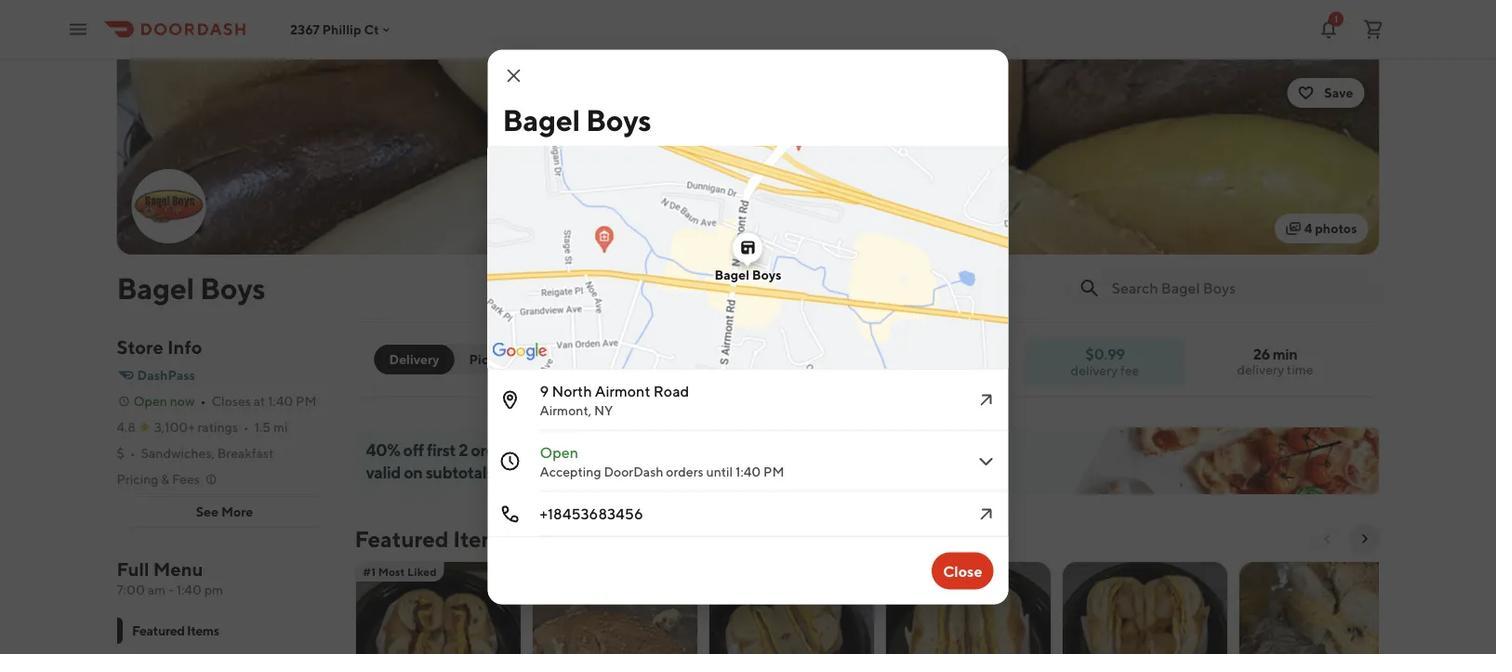 Task type: locate. For each thing, give the bounding box(es) containing it.
accepting
[[540, 464, 601, 479]]

orders inside open accepting doordash orders until 1:40 pm
[[666, 464, 704, 479]]

open accepting doordash orders until 1:40 pm
[[540, 444, 784, 479]]

items
[[453, 526, 511, 552], [186, 623, 219, 639]]

1 vertical spatial items
[[186, 623, 219, 639]]

0 vertical spatial •
[[200, 394, 206, 409]]

0 vertical spatial featured
[[355, 526, 449, 552]]

$10
[[561, 440, 589, 460]]

open now
[[133, 394, 195, 409]]

bagel boys
[[503, 103, 651, 138], [715, 267, 781, 283], [715, 267, 781, 283], [117, 271, 265, 305]]

1 horizontal spatial 1:40
[[268, 394, 293, 409]]

open down dashpass
[[133, 394, 167, 409]]

delivery inside the 26 min delivery time
[[1237, 362, 1284, 377]]

1 vertical spatial open
[[540, 444, 578, 461]]

featured items down the -
[[132, 623, 219, 639]]

40%
[[366, 440, 400, 460]]

save button
[[1287, 78, 1364, 108]]

powered by google image
[[492, 343, 547, 361]]

0 horizontal spatial orders
[[471, 440, 518, 460]]

1 vertical spatial pm
[[763, 464, 784, 479]]

0 vertical spatial orders
[[471, 440, 518, 460]]

pricing & fees
[[117, 472, 200, 487]]

bacon, 2 eggs, cheese sandwich image
[[356, 562, 520, 655]]

0 horizontal spatial items
[[186, 623, 219, 639]]

2 horizontal spatial 1:40
[[736, 464, 761, 479]]

0 vertical spatial pm
[[296, 394, 317, 409]]

1 horizontal spatial featured
[[355, 526, 449, 552]]

1:40 right until
[[736, 464, 761, 479]]

bagel with cream cheese image
[[532, 562, 697, 655]]

2 horizontal spatial •
[[243, 420, 249, 435]]

$0.99
[[1085, 345, 1125, 363]]

1 vertical spatial click item image
[[975, 450, 997, 473]]

orders
[[471, 440, 518, 460], [666, 464, 704, 479]]

2 click item image from the top
[[975, 450, 997, 473]]

road
[[653, 382, 689, 400]]

items down pm
[[186, 623, 219, 639]]

40welcome,
[[651, 440, 764, 460]]

open for open now
[[133, 394, 167, 409]]

sandwiches,
[[141, 446, 215, 461]]

featured up #1 most liked
[[355, 526, 449, 552]]

ny
[[594, 403, 613, 418]]

0 horizontal spatial pm
[[296, 394, 317, 409]]

0 vertical spatial items
[[453, 526, 511, 552]]

1 horizontal spatial items
[[453, 526, 511, 552]]

delivery left fee
[[1071, 363, 1118, 378]]

Delivery radio
[[374, 345, 454, 375]]

3 click item image from the top
[[975, 503, 997, 526]]

bagel boys image
[[117, 60, 1379, 255], [133, 171, 204, 242]]

closes
[[211, 394, 251, 409]]

• right now
[[200, 394, 206, 409]]

9 north airmont road airmont, ny
[[540, 382, 689, 418]]

1 click item image from the top
[[975, 389, 997, 411]]

pm
[[296, 394, 317, 409], [763, 464, 784, 479]]

4
[[1304, 221, 1312, 236]]

&
[[161, 472, 169, 487]]

0 horizontal spatial featured
[[132, 623, 184, 639]]

1:40 inside 'full menu 7:00 am - 1:40 pm'
[[176, 583, 202, 598]]

pricing & fees button
[[117, 470, 218, 489]]

items down subtotals
[[453, 526, 511, 552]]

1
[[1334, 13, 1338, 24]]

2 vertical spatial •
[[130, 446, 135, 461]]

close
[[943, 563, 982, 580]]

0 horizontal spatial delivery
[[1071, 363, 1118, 378]]

1 vertical spatial 1:40
[[736, 464, 761, 479]]

open
[[133, 394, 167, 409], [540, 444, 578, 461]]

• left the 1.5
[[243, 420, 249, 435]]

delivery inside $0.99 delivery fee
[[1071, 363, 1118, 378]]

•
[[200, 394, 206, 409], [243, 420, 249, 435], [130, 446, 135, 461]]

next button of carousel image
[[1357, 532, 1372, 547]]

pm right at
[[296, 394, 317, 409]]

1 vertical spatial featured items
[[132, 623, 219, 639]]

1 vertical spatial featured
[[132, 623, 184, 639]]

featured down am
[[132, 623, 184, 639]]

1 horizontal spatial delivery
[[1237, 362, 1284, 377]]

1 horizontal spatial orders
[[666, 464, 704, 479]]

1:40 for open
[[736, 464, 761, 479]]

on
[[404, 462, 423, 482]]

previous button of carousel image
[[1320, 532, 1335, 547]]

0 vertical spatial open
[[133, 394, 167, 409]]

open up the accepting
[[540, 444, 578, 461]]

off right '$10' at bottom left
[[592, 440, 612, 460]]

photos
[[1315, 221, 1357, 236]]

group
[[552, 352, 591, 367]]

1:40 right at
[[268, 394, 293, 409]]

until
[[706, 464, 733, 479]]

2 vertical spatial 1:40
[[176, 583, 202, 598]]

am
[[148, 583, 166, 598]]

with
[[615, 440, 648, 460]]

$15
[[497, 462, 522, 482]]

1:40
[[268, 394, 293, 409], [736, 464, 761, 479], [176, 583, 202, 598]]

open inside open accepting doordash orders until 1:40 pm
[[540, 444, 578, 461]]

at
[[254, 394, 265, 409]]

boys
[[586, 103, 651, 138], [752, 267, 781, 283], [752, 267, 781, 283], [200, 271, 265, 305]]

featured items
[[355, 526, 511, 552], [132, 623, 219, 639]]

0 horizontal spatial open
[[133, 394, 167, 409]]

click item image
[[975, 389, 997, 411], [975, 450, 997, 473], [975, 503, 997, 526]]

open for open accepting doordash orders until 1:40 pm
[[540, 444, 578, 461]]

1 horizontal spatial open
[[540, 444, 578, 461]]

off
[[403, 440, 424, 460], [592, 440, 612, 460]]

0 vertical spatial click item image
[[975, 389, 997, 411]]

store
[[117, 337, 163, 358]]

most
[[378, 565, 404, 578]]

1 horizontal spatial •
[[200, 394, 206, 409]]

off up on
[[403, 440, 424, 460]]

featured
[[355, 526, 449, 552], [132, 623, 184, 639]]

1 vertical spatial orders
[[666, 464, 704, 479]]

1:40 right the -
[[176, 583, 202, 598]]

#1
[[362, 565, 375, 578]]

1:40 inside open accepting doordash orders until 1:40 pm
[[736, 464, 761, 479]]

• closes at 1:40 pm
[[200, 394, 317, 409]]

0 horizontal spatial featured items
[[132, 623, 219, 639]]

delivery left the time
[[1237, 362, 1284, 377]]

0 horizontal spatial off
[[403, 440, 424, 460]]

• right $
[[130, 446, 135, 461]]

3,100+
[[154, 420, 195, 435]]

doordash
[[604, 464, 663, 479]]

pm right until
[[763, 464, 784, 479]]

bagel
[[503, 103, 580, 138], [715, 267, 749, 283], [715, 267, 749, 283], [117, 271, 194, 305]]

delivery
[[1237, 362, 1284, 377], [1071, 363, 1118, 378]]

2 vertical spatial click item image
[[975, 503, 997, 526]]

1 horizontal spatial off
[[592, 440, 612, 460]]

2367 phillip ct
[[290, 22, 379, 37]]

orders down 40welcome, at bottom
[[666, 464, 704, 479]]

0 vertical spatial featured items
[[355, 526, 511, 552]]

orders up $15
[[471, 440, 518, 460]]

store info
[[117, 337, 202, 358]]

featured items up liked on the left
[[355, 526, 511, 552]]

1 horizontal spatial pm
[[763, 464, 784, 479]]

min
[[1273, 345, 1297, 363]]

0 horizontal spatial 1:40
[[176, 583, 202, 598]]

26
[[1253, 345, 1270, 363]]



Task type: describe. For each thing, give the bounding box(es) containing it.
see
[[196, 504, 219, 520]]

breakfast
[[217, 446, 274, 461]]

$ • sandwiches, breakfast
[[117, 446, 274, 461]]

full menu 7:00 am - 1:40 pm
[[117, 559, 223, 598]]

pickup
[[469, 352, 511, 367]]

$
[[117, 446, 124, 461]]

2 eggs, cheese image
[[1239, 562, 1404, 655]]

4 photos
[[1304, 221, 1357, 236]]

0 horizontal spatial •
[[130, 446, 135, 461]]

4.8
[[117, 420, 135, 435]]

group order
[[552, 352, 630, 367]]

fee
[[1120, 363, 1139, 378]]

sausage, 2 eggs, cheese sandwich image
[[709, 562, 874, 655]]

airmont,
[[540, 403, 591, 418]]

time
[[1287, 362, 1313, 377]]

40% off first 2 orders up to $10 off with 40welcome, valid on subtotals $15
[[366, 440, 764, 482]]

4 photos button
[[1275, 214, 1368, 244]]

more
[[221, 504, 253, 520]]

menu
[[153, 559, 203, 581]]

close button
[[932, 553, 993, 590]]

orders inside 40% off first 2 orders up to $10 off with 40welcome, valid on subtotals $15
[[471, 440, 518, 460]]

pricing
[[117, 472, 158, 487]]

full
[[117, 559, 149, 581]]

#1 most liked
[[362, 565, 436, 578]]

1.5
[[254, 420, 271, 435]]

featured inside featured items heading
[[355, 526, 449, 552]]

pm inside open accepting doordash orders until 1:40 pm
[[763, 464, 784, 479]]

2367 phillip ct button
[[290, 22, 394, 37]]

#1 most liked button
[[355, 562, 521, 655]]

taylor ham, 2 eggs, cheese, sandwich image
[[886, 562, 1050, 655]]

ct
[[364, 22, 379, 37]]

-
[[168, 583, 174, 598]]

fees
[[172, 472, 200, 487]]

phillip
[[322, 22, 361, 37]]

2367
[[290, 22, 320, 37]]

mi
[[273, 420, 288, 435]]

1 off from the left
[[403, 440, 424, 460]]

see more button
[[118, 497, 331, 527]]

north
[[552, 382, 592, 400]]

subtotals
[[426, 462, 494, 482]]

close bagel boys image
[[503, 65, 525, 87]]

1.5 mi
[[254, 420, 288, 435]]

$0.99 delivery fee
[[1071, 345, 1139, 378]]

2 off from the left
[[592, 440, 612, 460]]

delivery
[[389, 352, 439, 367]]

save
[[1324, 85, 1353, 100]]

order methods option group
[[374, 345, 526, 375]]

map region
[[267, 46, 1219, 522]]

bobo sandwich image
[[1062, 562, 1227, 655]]

7:00
[[117, 583, 145, 598]]

airmont
[[595, 382, 650, 400]]

featured items heading
[[355, 524, 511, 554]]

dashpass
[[137, 368, 195, 383]]

now
[[170, 394, 195, 409]]

9
[[540, 382, 549, 400]]

pm
[[204, 583, 223, 598]]

click item image for orders
[[975, 450, 997, 473]]

group order button
[[541, 345, 641, 375]]

3,100+ ratings •
[[154, 420, 249, 435]]

0 vertical spatial 1:40
[[268, 394, 293, 409]]

Pickup radio
[[443, 345, 526, 375]]

1 horizontal spatial featured items
[[355, 526, 511, 552]]

+18453683456
[[540, 505, 643, 523]]

bagel boys dialog
[[267, 46, 1219, 605]]

liked
[[407, 565, 436, 578]]

2
[[459, 440, 468, 460]]

valid
[[366, 462, 401, 482]]

first
[[427, 440, 456, 460]]

up
[[521, 440, 540, 460]]

to
[[543, 440, 558, 460]]

order
[[594, 352, 630, 367]]

notification bell image
[[1318, 18, 1340, 40]]

click item image for road
[[975, 389, 997, 411]]

see more
[[196, 504, 253, 520]]

0 items, open order cart image
[[1362, 18, 1384, 40]]

open menu image
[[67, 18, 89, 40]]

items inside heading
[[453, 526, 511, 552]]

1 vertical spatial •
[[243, 420, 249, 435]]

26 min delivery time
[[1237, 345, 1313, 377]]

ratings
[[198, 420, 238, 435]]

1:40 for full menu
[[176, 583, 202, 598]]

info
[[167, 337, 202, 358]]

Item Search search field
[[1112, 278, 1364, 298]]



Task type: vqa. For each thing, say whether or not it's contained in the screenshot.
Matcha for Vanilla
no



